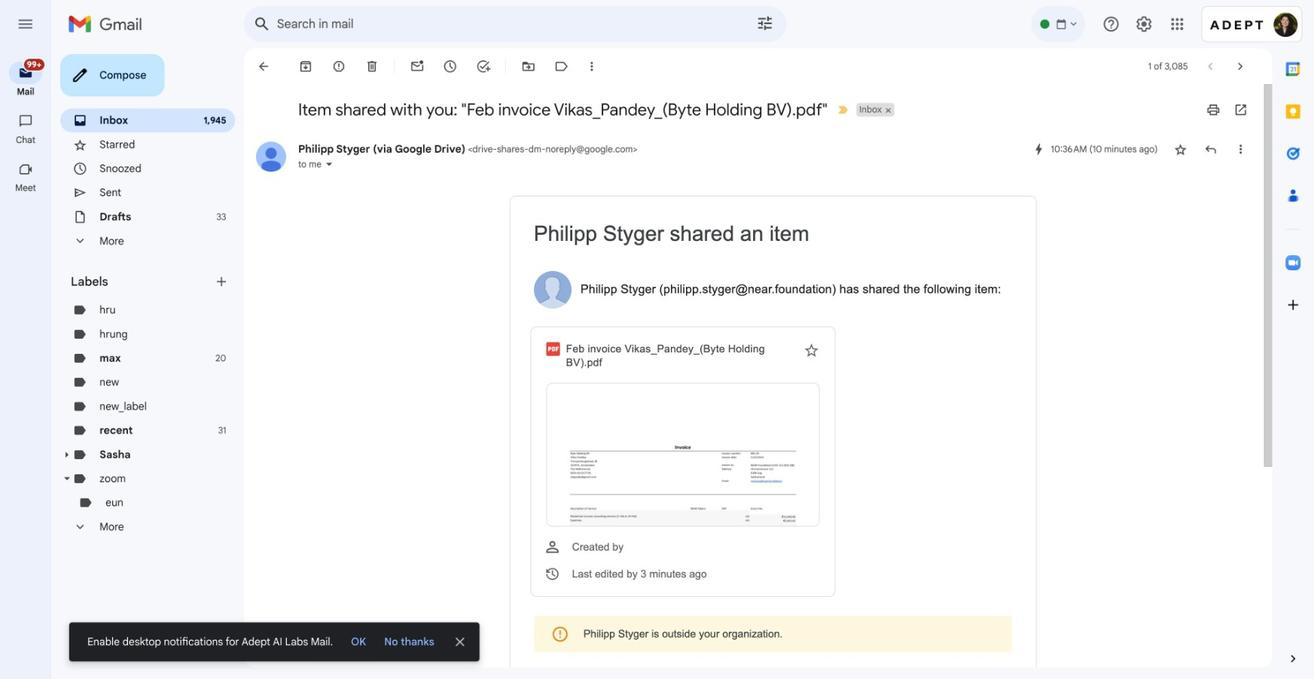 Task type: vqa. For each thing, say whether or not it's contained in the screenshot.
Delete image
yes



Task type: locate. For each thing, give the bounding box(es) containing it.
Search in mail text field
[[277, 17, 714, 32]]

heading
[[0, 86, 51, 98], [0, 134, 51, 146], [0, 182, 51, 194], [71, 274, 214, 289]]

cell
[[1051, 142, 1158, 157], [298, 142, 638, 156]]

archive image
[[298, 59, 313, 74]]

navigation
[[0, 48, 53, 679]]

alert
[[24, 35, 1291, 662]]

0 horizontal spatial cell
[[298, 142, 638, 156]]

tab list
[[1273, 48, 1314, 626]]

search in mail image
[[249, 11, 276, 38]]

not starred image
[[1173, 142, 1188, 157]]



Task type: describe. For each thing, give the bounding box(es) containing it.
delete image
[[365, 59, 380, 74]]

show details image
[[325, 160, 334, 169]]

snooze image
[[443, 59, 458, 74]]

labels image
[[554, 59, 569, 74]]

support image
[[1102, 15, 1120, 33]]

Not starred checkbox
[[1173, 142, 1188, 157]]

advanced search options image
[[750, 8, 780, 38]]

dynamic email image
[[1032, 142, 1047, 157]]

move to image
[[521, 59, 536, 74]]

report spam image
[[331, 59, 346, 74]]

main menu image
[[17, 15, 35, 33]]

1 horizontal spatial cell
[[1051, 142, 1158, 157]]

back to inbox image
[[256, 59, 271, 74]]

Search in mail search field
[[244, 6, 786, 42]]

add to tasks image
[[476, 59, 491, 74]]

settings image
[[1135, 15, 1154, 33]]

older image
[[1233, 59, 1248, 74]]

more email options image
[[584, 59, 600, 74]]

gmail image
[[68, 9, 150, 39]]



